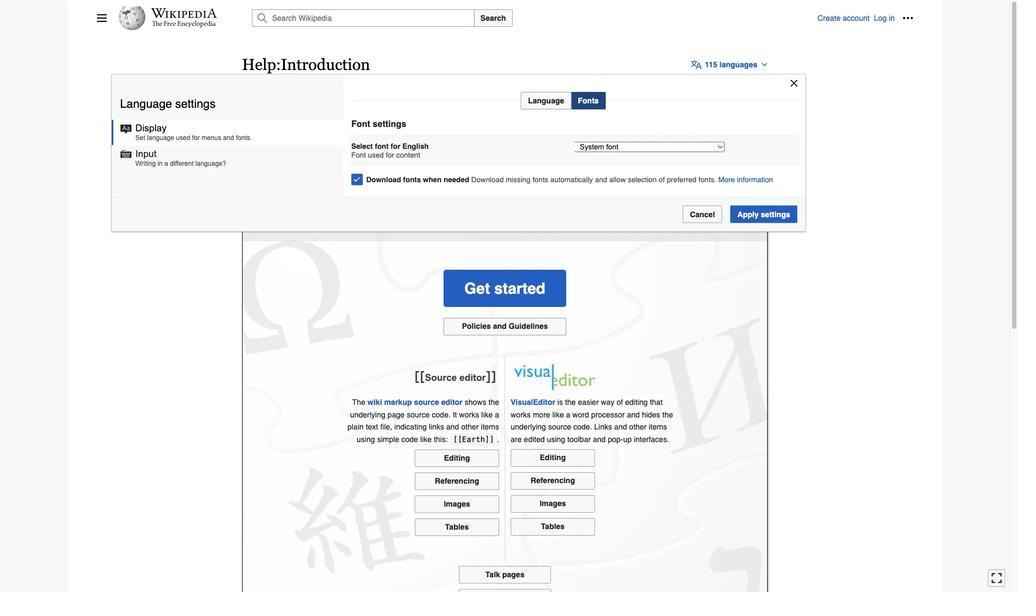 Task type: describe. For each thing, give the bounding box(es) containing it.
menu image
[[96, 13, 107, 24]]

english
[[403, 142, 429, 151]]

settings for language settings
[[175, 97, 216, 110]]

like inside is the easier way of editing that works more like a word processor and hides the underlying source code. links and other items are edited using toolbar and pop-up interfaces.
[[553, 411, 564, 419]]

log
[[874, 14, 887, 22]]

the right hides
[[663, 411, 673, 419]]

1 horizontal spatial you
[[568, 173, 585, 183]]

font settings
[[351, 119, 406, 129]]

proficient
[[555, 215, 586, 223]]

in inside personal tools navigation
[[889, 14, 895, 22]]

referencing for the rightmost tables link
[[531, 476, 575, 485]]

up
[[623, 435, 632, 444]]

a down interested
[[548, 215, 552, 223]]

this:
[[434, 435, 448, 444]]

search button
[[474, 9, 513, 27]]

create
[[818, 14, 841, 22]]

used inside display set language used for menus and fonts.
[[176, 134, 190, 142]]

1 horizontal spatial introduction
[[390, 125, 502, 147]]

talk pages link
[[459, 567, 551, 584]]

cancel
[[690, 210, 715, 219]]

images link for the left tables link
[[415, 496, 499, 513]]

more
[[533, 411, 550, 419]]

help : introduction
[[242, 55, 370, 73]]

wikipedia is made by people like you .
[[423, 173, 587, 183]]

images link for the rightmost tables link
[[511, 496, 595, 513]]

that
[[650, 398, 663, 407]]

a inside input writing in a different language?
[[165, 160, 168, 167]]

you inside interested in contributing. it covers all the basics, and each tutorial takes only a few minutes, so you can become a proficient
[[490, 215, 502, 223]]

indicating
[[394, 423, 427, 432]]

set
[[135, 134, 145, 142]]

are
[[511, 435, 522, 444]]

0 horizontal spatial wikipedia
[[423, 173, 466, 183]]

plain
[[348, 423, 364, 432]]

the wiki markup source editor
[[352, 398, 463, 407]]

policies and guidelines
[[462, 322, 548, 331]]

0 horizontal spatial is
[[468, 173, 476, 183]]

and down editing at the bottom of the page
[[627, 411, 640, 419]]

takes
[[391, 215, 410, 223]]

selection
[[628, 176, 657, 184]]

edited
[[524, 435, 545, 444]]

it inside interested in contributing. it covers all the basics, and each tutorial takes only a few minutes, so you can become a proficient
[[633, 202, 638, 211]]

shows
[[465, 398, 487, 407]]

source inside is the easier way of editing that works more like a word processor and hides the underlying source code. links and other items are edited using toolbar and pop-up interfaces.
[[548, 423, 571, 432]]

wiki
[[368, 398, 382, 407]]

. inside [[earth]] .
[[497, 435, 499, 444]]

the free encyclopedia image
[[152, 21, 216, 28]]

items inside is the easier way of editing that works more like a word processor and hides the underlying source code. links and other items are edited using toolbar and pop-up interfaces.
[[649, 423, 667, 432]]

is the easier way of editing that works more like a word processor and hides the underlying source code. links and other items are edited using toolbar and pop-up interfaces.
[[511, 398, 673, 444]]

apply settings button
[[731, 206, 798, 223]]

0 vertical spatial source
[[414, 398, 439, 407]]

fullscreen image
[[992, 573, 1002, 584]]

more information link
[[719, 176, 773, 184]]

get started
[[465, 280, 546, 298]]

:
[[276, 55, 281, 73]]

and down links
[[593, 435, 606, 444]]

code. inside is the easier way of editing that works more like a word processor and hides the underlying source code. links and other items are edited using toolbar and pop-up interfaces.
[[573, 423, 592, 432]]

1 font from the top
[[351, 119, 370, 129]]

only
[[412, 215, 426, 223]]

writing
[[135, 160, 156, 167]]

word
[[573, 411, 589, 419]]

2 download from the left
[[471, 176, 504, 184]]

search
[[481, 14, 506, 22]]

create account link
[[818, 14, 870, 22]]

tutorial
[[366, 215, 389, 223]]

preferred
[[667, 176, 697, 184]]

visualeditor link
[[511, 398, 555, 407]]

few
[[434, 215, 446, 223]]

become
[[519, 215, 546, 223]]

the left free
[[300, 102, 310, 110]]

it inside shows the underlying page source code. it works like a plain text file, indicating links and other items using simple code like this:
[[453, 411, 457, 419]]

basics,
[[687, 202, 711, 211]]

is inside is the easier way of editing that works more like a word processor and hides the underlying source code. links and other items are edited using toolbar and pop-up interfaces.
[[558, 398, 563, 407]]

0 horizontal spatial tables link
[[415, 519, 499, 536]]

using inside shows the underlying page source code. it works like a plain text file, indicating links and other items using simple code like this:
[[357, 435, 375, 444]]

hides
[[642, 411, 660, 419]]

get started link
[[444, 270, 566, 307]]

underlying inside is the easier way of editing that works more like a word processor and hides the underlying source code. links and other items are edited using toolbar and pop-up interfaces.
[[511, 423, 546, 432]]

content
[[396, 151, 420, 159]]

other inside is the easier way of editing that works more like a word processor and hides the underlying source code. links and other items are edited using toolbar and pop-up interfaces.
[[629, 423, 647, 432]]

language?
[[195, 160, 226, 167]]

referencing link for images link corresponding to the rightmost tables link
[[511, 473, 595, 490]]

account
[[843, 14, 870, 22]]

download fonts when needed download missing fonts automatically and allow selection of preferred fonts. more information
[[366, 176, 773, 184]]

used inside select font for english font used for content
[[368, 151, 384, 159]]

tables for the rightmost tables link
[[541, 522, 565, 531]]

display set language used for menus and fonts.
[[135, 123, 252, 142]]

text
[[366, 423, 378, 432]]

and up pop- at the bottom right of page
[[614, 423, 627, 432]]

a left "few" on the top of page
[[428, 215, 432, 223]]

settings for font settings
[[373, 119, 406, 129]]

from
[[242, 102, 260, 110]]

made
[[478, 173, 502, 183]]

language progressive image
[[691, 59, 702, 70]]

talk pages
[[486, 570, 525, 579]]

of inside is the easier way of editing that works more like a word processor and hides the underlying source code. links and other items are edited using toolbar and pop-up interfaces.
[[617, 398, 623, 407]]

policies
[[462, 322, 491, 331]]

and inside shows the underlying page source code. it works like a plain text file, indicating links and other items using simple code like this:
[[446, 423, 459, 432]]

wikipedia,
[[262, 102, 298, 110]]

in inside input writing in a different language?
[[158, 160, 163, 167]]

personal tools navigation
[[818, 9, 917, 27]]

interested
[[546, 202, 579, 211]]

guidelines
[[509, 322, 548, 331]]

editor
[[441, 398, 463, 407]]

talk
[[486, 570, 500, 579]]

code. inside shows the underlying page source code. it works like a plain text file, indicating links and other items using simple code like this:
[[432, 411, 451, 419]]

page
[[388, 411, 405, 419]]

editing link for images link corresponding to the rightmost tables link
[[511, 450, 595, 467]]

language
[[147, 134, 174, 142]]

1 download from the left
[[366, 176, 401, 184]]

languages
[[720, 60, 758, 69]]

like left this: on the bottom
[[420, 435, 432, 444]]

encyclopedia
[[328, 102, 373, 110]]

0 horizontal spatial introduction
[[281, 55, 370, 73]]

the
[[352, 398, 365, 407]]



Task type: vqa. For each thing, say whether or not it's contained in the screenshot.
Wikipedia
yes



Task type: locate. For each thing, give the bounding box(es) containing it.
you right so
[[490, 215, 502, 223]]

shows the underlying page source code. it works like a plain text file, indicating links and other items using simple code like this:
[[348, 398, 499, 444]]

0 horizontal spatial fonts.
[[236, 134, 252, 142]]

1 horizontal spatial using
[[547, 435, 565, 444]]

using
[[357, 435, 375, 444], [547, 435, 565, 444]]

in inside interested in contributing. it covers all the basics, and each tutorial takes only a few minutes, so you can become a proficient
[[581, 202, 587, 211]]

underlying inside shows the underlying page source code. it works like a plain text file, indicating links and other items using simple code like this:
[[350, 411, 386, 419]]

source down wiki markup source editor link
[[407, 411, 430, 419]]

0 vertical spatial fonts.
[[236, 134, 252, 142]]

referencing link down edited
[[511, 473, 595, 490]]

settings inside apply settings button
[[761, 210, 790, 219]]

1 horizontal spatial it
[[633, 202, 638, 211]]

you up interested
[[568, 173, 585, 183]]

different
[[170, 160, 194, 167]]

the inside interested in contributing. it covers all the basics, and each tutorial takes only a few minutes, so you can become a proficient
[[674, 202, 685, 211]]

referencing down edited
[[531, 476, 575, 485]]

get
[[465, 280, 490, 298]]

language up display
[[120, 97, 172, 110]]

a left word
[[566, 411, 570, 419]]

input writing in a different language?
[[135, 149, 226, 167]]

2 using from the left
[[547, 435, 565, 444]]

in
[[889, 14, 895, 22], [158, 160, 163, 167], [581, 202, 587, 211]]

allow
[[609, 176, 626, 184]]

is left 'made' at left top
[[468, 173, 476, 183]]

minutes,
[[448, 215, 477, 223]]

works for other
[[459, 411, 479, 419]]

create account log in
[[818, 14, 895, 22]]

pages
[[502, 570, 525, 579]]

2 vertical spatial settings
[[761, 210, 790, 219]]

wikipedia up "few" on the top of page
[[423, 173, 466, 183]]

1 vertical spatial you
[[490, 215, 502, 223]]

fonts. left more in the right of the page
[[699, 176, 717, 184]]

0 horizontal spatial underlying
[[350, 411, 386, 419]]

links
[[594, 423, 612, 432]]

editing link down edited
[[511, 450, 595, 467]]

download left by
[[471, 176, 504, 184]]

visualeditor
[[511, 398, 555, 407]]

font
[[375, 142, 389, 151]]

by
[[505, 173, 516, 183]]

fonts
[[403, 176, 421, 184], [533, 176, 549, 184]]

other
[[461, 423, 479, 432], [629, 423, 647, 432]]

1 horizontal spatial settings
[[373, 119, 406, 129]]

0 vertical spatial it
[[633, 202, 638, 211]]

settings
[[175, 97, 216, 110], [373, 119, 406, 129], [761, 210, 790, 219]]

Search Wikipedia search field
[[252, 9, 475, 27]]

fonts. inside display set language used for menus and fonts.
[[236, 134, 252, 142]]

0 vertical spatial you
[[568, 173, 585, 183]]

underlying up text
[[350, 411, 386, 419]]

a up [[earth]] . on the bottom of the page
[[495, 411, 499, 419]]

1 vertical spatial wikipedia
[[423, 173, 466, 183]]

select
[[351, 142, 373, 151]]

used down font settings on the top of page
[[368, 151, 384, 159]]

introduction to wikipedia
[[390, 125, 620, 147]]

referencing link down this: on the bottom
[[415, 473, 499, 490]]

language settings
[[120, 97, 216, 110]]

settings up font
[[373, 119, 406, 129]]

0 vertical spatial settings
[[175, 97, 216, 110]]

fonts left when
[[403, 176, 421, 184]]

apply settings
[[738, 210, 790, 219]]

wikipedia:visualeditor/user guide image
[[511, 362, 598, 393]]

source
[[414, 398, 439, 407], [407, 411, 430, 419], [548, 423, 571, 432]]

source inside shows the underlying page source code. it works like a plain text file, indicating links and other items using simple code like this:
[[407, 411, 430, 419]]

referencing link for images link for the left tables link
[[415, 473, 499, 490]]

1 horizontal spatial .
[[585, 173, 587, 183]]

language for language settings
[[120, 97, 172, 110]]

policies and guidelines link
[[444, 318, 566, 336]]

0 horizontal spatial images
[[444, 500, 470, 509]]

0 horizontal spatial items
[[481, 423, 499, 432]]

like right more
[[553, 411, 564, 419]]

. left are
[[497, 435, 499, 444]]

1 vertical spatial it
[[453, 411, 457, 419]]

1 vertical spatial font
[[351, 151, 366, 159]]

wikipedia down fonts
[[531, 125, 620, 147]]

2 font from the top
[[351, 151, 366, 159]]

for left menus
[[192, 134, 200, 142]]

1 horizontal spatial referencing link
[[511, 473, 595, 490]]

processor
[[591, 411, 625, 419]]

language for language
[[528, 96, 564, 105]]

. left allow
[[585, 173, 587, 183]]

covers
[[640, 202, 662, 211]]

from wikipedia, the free encyclopedia
[[242, 102, 373, 110]]

and right links
[[446, 423, 459, 432]]

settings up display set language used for menus and fonts.
[[175, 97, 216, 110]]

1 horizontal spatial underlying
[[511, 423, 546, 432]]

like down shows
[[481, 411, 493, 419]]

the right all
[[674, 202, 685, 211]]

way
[[601, 398, 615, 407]]

2 other from the left
[[629, 423, 647, 432]]

automatically
[[551, 176, 593, 184]]

help:wikitext image
[[412, 362, 499, 393]]

1 horizontal spatial fonts.
[[699, 176, 717, 184]]

so
[[479, 215, 488, 223]]

for left content
[[386, 151, 394, 159]]

2 horizontal spatial settings
[[761, 210, 790, 219]]

2 vertical spatial source
[[548, 423, 571, 432]]

contributing.
[[589, 202, 631, 211]]

1 items from the left
[[481, 423, 499, 432]]

people
[[518, 173, 548, 183]]

1 horizontal spatial tables link
[[511, 519, 595, 536]]

fonts button
[[571, 92, 606, 109]]

1 horizontal spatial works
[[511, 411, 531, 419]]

115
[[705, 60, 718, 69]]

code
[[402, 435, 418, 444]]

select font for english font used for content
[[351, 142, 429, 159]]

and inside display set language used for menus and fonts.
[[223, 134, 234, 142]]

display
[[135, 123, 167, 133]]

1 using from the left
[[357, 435, 375, 444]]

the up word
[[565, 398, 576, 407]]

editing for the left tables link
[[444, 454, 470, 463]]

editing for the rightmost tables link
[[540, 453, 566, 462]]

download down select font for english font used for content at left top
[[366, 176, 401, 184]]

code. up links
[[432, 411, 451, 419]]

source down more
[[548, 423, 571, 432]]

log in link
[[874, 14, 895, 22]]

1 horizontal spatial editing
[[540, 453, 566, 462]]

introduction to wikipedia main content
[[238, 49, 775, 593]]

started
[[494, 280, 546, 298]]

referencing down this: on the bottom
[[435, 477, 479, 486]]

0 horizontal spatial tables
[[445, 523, 469, 532]]

0 horizontal spatial editing link
[[415, 450, 499, 467]]

menus
[[202, 134, 221, 142]]

using down text
[[357, 435, 375, 444]]

1 horizontal spatial tables
[[541, 522, 565, 531]]

0 horizontal spatial referencing link
[[415, 473, 499, 490]]

log in and more options image
[[903, 13, 914, 24]]

2 items from the left
[[649, 423, 667, 432]]

0 horizontal spatial .
[[497, 435, 499, 444]]

interested in contributing. it covers all the basics, and each tutorial takes only a few minutes, so you can become a proficient
[[347, 202, 726, 223]]

works inside is the easier way of editing that works more like a word processor and hides the underlying source code. links and other items are edited using toolbar and pop-up interfaces.
[[511, 411, 531, 419]]

0 vertical spatial underlying
[[350, 411, 386, 419]]

2 horizontal spatial in
[[889, 14, 895, 22]]

works inside shows the underlying page source code. it works like a plain text file, indicating links and other items using simple code like this:
[[459, 411, 479, 419]]

wikipedia image
[[151, 8, 217, 18]]

and right policies on the left of the page
[[493, 322, 507, 331]]

0 horizontal spatial of
[[617, 398, 623, 407]]

pop-
[[608, 435, 623, 444]]

1 vertical spatial .
[[497, 435, 499, 444]]

1 vertical spatial in
[[158, 160, 163, 167]]

information
[[737, 176, 773, 184]]

referencing link
[[511, 473, 595, 490], [415, 473, 499, 490]]

underlying up edited
[[511, 423, 546, 432]]

of right selection
[[659, 176, 665, 184]]

1 horizontal spatial images link
[[511, 496, 595, 513]]

0 horizontal spatial code.
[[432, 411, 451, 419]]

1 fonts from the left
[[403, 176, 421, 184]]

a inside shows the underlying page source code. it works like a plain text file, indicating links and other items using simple code like this:
[[495, 411, 499, 419]]

fonts right missing
[[533, 176, 549, 184]]

.
[[585, 173, 587, 183], [497, 435, 499, 444]]

1 horizontal spatial code.
[[573, 423, 592, 432]]

items inside shows the underlying page source code. it works like a plain text file, indicating links and other items using simple code like this:
[[481, 423, 499, 432]]

1 vertical spatial source
[[407, 411, 430, 419]]

2 works from the left
[[511, 411, 531, 419]]

other up up
[[629, 423, 647, 432]]

1 other from the left
[[461, 423, 479, 432]]

0 horizontal spatial it
[[453, 411, 457, 419]]

0 vertical spatial introduction
[[281, 55, 370, 73]]

the inside shows the underlying page source code. it works like a plain text file, indicating links and other items using simple code like this:
[[489, 398, 499, 407]]

font down encyclopedia
[[351, 119, 370, 129]]

and right basics, at the right top of page
[[713, 202, 726, 211]]

missing
[[506, 176, 531, 184]]

2 fonts from the left
[[533, 176, 549, 184]]

editing down edited
[[540, 453, 566, 462]]

1 vertical spatial introduction
[[390, 125, 502, 147]]

using right edited
[[547, 435, 565, 444]]

more
[[719, 176, 735, 184]]

0 vertical spatial used
[[176, 134, 190, 142]]

of
[[659, 176, 665, 184], [617, 398, 623, 407]]

works down shows
[[459, 411, 479, 419]]

1 horizontal spatial is
[[558, 398, 563, 407]]

Search search field
[[239, 9, 818, 27]]

underlying
[[350, 411, 386, 419], [511, 423, 546, 432]]

can
[[504, 215, 517, 223]]

0 horizontal spatial you
[[490, 215, 502, 223]]

to
[[507, 125, 525, 147]]

0 horizontal spatial works
[[459, 411, 479, 419]]

0 vertical spatial font
[[351, 119, 370, 129]]

in right log
[[889, 14, 895, 22]]

markup
[[384, 398, 412, 407]]

font left font
[[351, 151, 366, 159]]

tables for the left tables link
[[445, 523, 469, 532]]

1 horizontal spatial in
[[581, 202, 587, 211]]

wiki markup source editor link
[[368, 398, 463, 407]]

and inside interested in contributing. it covers all the basics, and each tutorial takes only a few minutes, so you can become a proficient
[[713, 202, 726, 211]]

free
[[312, 102, 326, 110]]

0 vertical spatial of
[[659, 176, 665, 184]]

0 horizontal spatial settings
[[175, 97, 216, 110]]

it down the 'editor'
[[453, 411, 457, 419]]

0 vertical spatial .
[[585, 173, 587, 183]]

1 horizontal spatial language
[[528, 96, 564, 105]]

the
[[300, 102, 310, 110], [674, 202, 685, 211], [489, 398, 499, 407], [565, 398, 576, 407], [663, 411, 673, 419]]

tables link
[[511, 519, 595, 536], [415, 519, 499, 536]]

links
[[429, 423, 444, 432]]

for inside display set language used for menus and fonts.
[[192, 134, 200, 142]]

help
[[242, 55, 276, 73]]

1 vertical spatial settings
[[373, 119, 406, 129]]

language left fonts
[[528, 96, 564, 105]]

0 horizontal spatial referencing
[[435, 477, 479, 486]]

language inside 'button'
[[528, 96, 564, 105]]

apply
[[738, 210, 759, 219]]

1 horizontal spatial other
[[629, 423, 647, 432]]

introduction up free
[[281, 55, 370, 73]]

1 horizontal spatial images
[[540, 499, 566, 508]]

0 vertical spatial in
[[889, 14, 895, 22]]

a left different
[[165, 160, 168, 167]]

settings for apply settings
[[761, 210, 790, 219]]

referencing for the left tables link
[[435, 477, 479, 486]]

like right the people
[[551, 173, 566, 183]]

editing link
[[511, 450, 595, 467], [415, 450, 499, 467]]

items
[[481, 423, 499, 432], [649, 423, 667, 432]]

0 horizontal spatial download
[[366, 176, 401, 184]]

items up [[earth]] . on the bottom of the page
[[481, 423, 499, 432]]

in up proficient
[[581, 202, 587, 211]]

editing link for images link for the left tables link
[[415, 450, 499, 467]]

fonts. down from
[[236, 134, 252, 142]]

language button
[[521, 92, 571, 109]]

1 horizontal spatial used
[[368, 151, 384, 159]]

1 vertical spatial used
[[368, 151, 384, 159]]

other up [[earth]]
[[461, 423, 479, 432]]

introduction up content
[[390, 125, 502, 147]]

0 horizontal spatial used
[[176, 134, 190, 142]]

font inside select font for english font used for content
[[351, 151, 366, 159]]

1 horizontal spatial fonts
[[533, 176, 549, 184]]

0 horizontal spatial in
[[158, 160, 163, 167]]

the right shows
[[489, 398, 499, 407]]

0 horizontal spatial other
[[461, 423, 479, 432]]

0 horizontal spatial using
[[357, 435, 375, 444]]

1 horizontal spatial referencing
[[531, 476, 575, 485]]

editing link down this: on the bottom
[[415, 450, 499, 467]]

it left covers
[[633, 202, 638, 211]]

editing down this: on the bottom
[[444, 454, 470, 463]]

of right way
[[617, 398, 623, 407]]

1 vertical spatial code.
[[573, 423, 592, 432]]

needed
[[444, 176, 469, 184]]

and left allow
[[595, 176, 607, 184]]

all
[[665, 202, 672, 211]]

download
[[366, 176, 401, 184], [471, 176, 504, 184]]

1 horizontal spatial download
[[471, 176, 504, 184]]

0 horizontal spatial fonts
[[403, 176, 421, 184]]

0 horizontal spatial language
[[120, 97, 172, 110]]

1 horizontal spatial editing link
[[511, 450, 595, 467]]

settings right apply
[[761, 210, 790, 219]]

1 horizontal spatial wikipedia
[[531, 125, 620, 147]]

cancel button
[[683, 206, 722, 223]]

1 horizontal spatial of
[[659, 176, 665, 184]]

is down wikipedia:visualeditor/user guide image
[[558, 398, 563, 407]]

input
[[135, 149, 157, 159]]

0 vertical spatial wikipedia
[[531, 125, 620, 147]]

a inside is the easier way of editing that works more like a word processor and hides the underlying source code. links and other items are edited using toolbar and pop-up interfaces.
[[566, 411, 570, 419]]

other inside shows the underlying page source code. it works like a plain text file, indicating links and other items using simple code like this:
[[461, 423, 479, 432]]

2 vertical spatial in
[[581, 202, 587, 211]]

in right writing
[[158, 160, 163, 167]]

0 horizontal spatial images link
[[415, 496, 499, 513]]

1 vertical spatial is
[[558, 398, 563, 407]]

works down visualeditor
[[511, 411, 531, 419]]

code. down word
[[573, 423, 592, 432]]

1 works from the left
[[459, 411, 479, 419]]

editing
[[540, 453, 566, 462], [444, 454, 470, 463]]

used up input writing in a different language?
[[176, 134, 190, 142]]

works for underlying
[[511, 411, 531, 419]]

0 vertical spatial is
[[468, 173, 476, 183]]

source left the 'editor'
[[414, 398, 439, 407]]

[[earth]]
[[453, 435, 494, 444]]

for right font
[[391, 142, 401, 151]]

1 vertical spatial fonts.
[[699, 176, 717, 184]]

simple
[[377, 435, 399, 444]]

1 vertical spatial underlying
[[511, 423, 546, 432]]

works
[[459, 411, 479, 419], [511, 411, 531, 419]]

0 vertical spatial code.
[[432, 411, 451, 419]]

editing
[[625, 398, 648, 407]]

1 vertical spatial of
[[617, 398, 623, 407]]

used
[[176, 134, 190, 142], [368, 151, 384, 159]]

115 languages
[[705, 60, 758, 69]]

items up the interfaces.
[[649, 423, 667, 432]]

1 horizontal spatial items
[[649, 423, 667, 432]]

and right menus
[[223, 134, 234, 142]]

0 horizontal spatial editing
[[444, 454, 470, 463]]

when
[[423, 176, 442, 184]]

introduction
[[281, 55, 370, 73], [390, 125, 502, 147]]

using inside is the easier way of editing that works more like a word processor and hides the underlying source code. links and other items are edited using toolbar and pop-up interfaces.
[[547, 435, 565, 444]]



